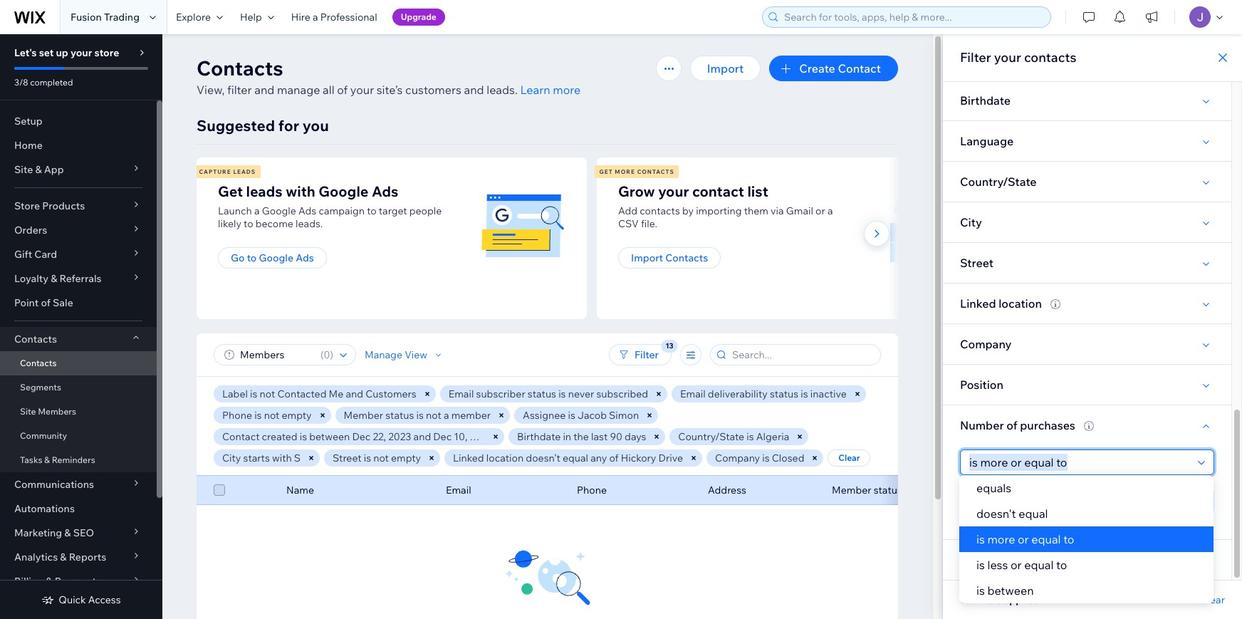 Task type: describe. For each thing, give the bounding box(es) containing it.
let's set up your store
[[14, 46, 119, 59]]

1 horizontal spatial clear button
[[1201, 594, 1226, 606]]

street for street is not empty
[[333, 452, 362, 465]]

or for is more or equal to
[[1018, 532, 1030, 547]]

store
[[94, 46, 119, 59]]

is down contact created is between dec 22, 2023 and dec 10, 2023
[[364, 452, 371, 465]]

country/state for country/state is algeria
[[679, 430, 745, 443]]

& for site
[[35, 163, 42, 176]]

city for city
[[961, 215, 983, 229]]

leads
[[233, 168, 256, 175]]

drive
[[659, 452, 684, 465]]

days
[[625, 430, 647, 443]]

member for member status is not a member
[[344, 409, 383, 422]]

any
[[591, 452, 607, 465]]

quick
[[59, 594, 86, 606]]

to left target
[[367, 205, 377, 217]]

manage view button
[[365, 348, 445, 361]]

spent
[[1033, 553, 1064, 567]]

number
[[961, 418, 1005, 433]]

linked location doesn't equal any of hickory drive
[[453, 452, 684, 465]]

capture
[[199, 168, 231, 175]]

suggested for you
[[197, 116, 329, 135]]

products
[[42, 200, 85, 212]]

street for street
[[961, 256, 994, 270]]

phone for phone
[[577, 484, 607, 497]]

upgrade button
[[392, 9, 445, 26]]

completed
[[30, 77, 73, 88]]

of inside sidebar "element"
[[41, 296, 51, 309]]

more inside is more or equal to option
[[988, 532, 1016, 547]]

learn more button
[[521, 81, 581, 98]]

setup link
[[0, 109, 157, 133]]

capture leads
[[199, 168, 256, 175]]

billing
[[14, 575, 44, 588]]

of right the number
[[1007, 418, 1018, 433]]

by
[[683, 205, 694, 217]]

site members link
[[0, 400, 157, 424]]

& for tasks
[[44, 455, 50, 465]]

import contacts
[[631, 252, 709, 264]]

city starts with s
[[222, 452, 301, 465]]

store
[[14, 200, 40, 212]]

contacts inside button
[[666, 252, 709, 264]]

analytics & reports button
[[0, 545, 157, 569]]

0 horizontal spatial clear button
[[828, 450, 871, 467]]

is right 'label' on the bottom left of page
[[250, 388, 258, 401]]

them
[[744, 205, 769, 217]]

site for site members
[[20, 406, 36, 417]]

2 2023 from the left
[[470, 430, 493, 443]]

is right 13
[[977, 584, 985, 598]]

go to google ads
[[231, 252, 314, 264]]

is left the closed
[[763, 452, 770, 465]]

go
[[231, 252, 245, 264]]

contacts inside contacts view, filter and manage all of your site's customers and leads. learn more
[[197, 56, 283, 81]]

likely
[[218, 217, 242, 230]]

let's
[[14, 46, 37, 59]]

ads inside button
[[296, 252, 314, 264]]

leads
[[246, 182, 283, 200]]

communications button
[[0, 472, 157, 497]]

filter for filter
[[635, 348, 659, 361]]

with for s
[[272, 452, 292, 465]]

(
[[321, 348, 324, 361]]

and down the member status is not a member
[[414, 430, 431, 443]]

address
[[708, 484, 747, 497]]

is left inactive
[[801, 388, 809, 401]]

algeria
[[757, 430, 790, 443]]

suggested
[[197, 116, 275, 135]]

manage
[[365, 348, 403, 361]]

your inside sidebar "element"
[[71, 46, 92, 59]]

is more or equal to option
[[960, 527, 1214, 552]]

language
[[961, 134, 1014, 148]]

loyalty & referrals
[[14, 272, 102, 285]]

leads. inside get leads with google ads launch a google ads campaign to target people likely to become leads.
[[296, 217, 323, 230]]

get
[[218, 182, 243, 200]]

me
[[329, 388, 344, 401]]

)
[[330, 348, 334, 361]]

sidebar element
[[0, 34, 162, 619]]

is down customers
[[417, 409, 424, 422]]

Enter a value number field
[[966, 489, 1210, 513]]

point of sale
[[14, 296, 73, 309]]

view,
[[197, 83, 225, 97]]

import for import contacts
[[631, 252, 664, 264]]

and right customers at the left top of the page
[[464, 83, 484, 97]]

target
[[379, 205, 407, 217]]

you
[[303, 116, 329, 135]]

subscriber
[[476, 388, 526, 401]]

0 vertical spatial ads
[[372, 182, 399, 200]]

phone for phone is not empty
[[222, 409, 252, 422]]

and right filter
[[255, 83, 275, 97]]

of right any
[[610, 452, 619, 465]]

card
[[34, 248, 57, 261]]

marketing & seo button
[[0, 521, 157, 545]]

hire
[[291, 11, 311, 24]]

city for city starts with s
[[222, 452, 241, 465]]

1 vertical spatial ads
[[299, 205, 317, 217]]

equals
[[977, 481, 1012, 495]]

point of sale link
[[0, 291, 157, 315]]

country/state is algeria
[[679, 430, 790, 443]]

phone is not empty
[[222, 409, 312, 422]]

is up the starts
[[255, 409, 262, 422]]

is inside option
[[977, 532, 985, 547]]

access
[[88, 594, 121, 606]]

empty for street is not empty
[[391, 452, 421, 465]]

upgrade
[[401, 11, 437, 22]]

via
[[771, 205, 784, 217]]

more
[[615, 168, 636, 175]]

or for is less or equal to
[[1011, 558, 1022, 572]]

seo
[[73, 527, 94, 539]]

of inside contacts view, filter and manage all of your site's customers and leads. learn more
[[337, 83, 348, 97]]

a right hire
[[313, 11, 318, 24]]

purchases
[[1021, 418, 1076, 433]]

contacts inside popup button
[[14, 333, 57, 346]]

not for phone is not empty
[[264, 409, 280, 422]]

leads. inside contacts view, filter and manage all of your site's customers and leads. learn more
[[487, 83, 518, 97]]

company for company
[[961, 337, 1012, 351]]

less
[[988, 558, 1009, 572]]

equal up is more or equal to at right bottom
[[1019, 507, 1049, 521]]

3/8 completed
[[14, 77, 73, 88]]

and right me
[[346, 388, 364, 401]]

more inside contacts view, filter and manage all of your site's customers and leads. learn more
[[553, 83, 581, 97]]

Search for tools, apps, help & more... field
[[780, 7, 1047, 27]]

in
[[563, 430, 572, 443]]

total amount spent
[[961, 553, 1064, 567]]

people
[[410, 205, 442, 217]]

gift
[[14, 248, 32, 261]]

country/state for country/state
[[961, 175, 1037, 189]]

0 horizontal spatial contact
[[222, 430, 260, 443]]

last
[[592, 430, 608, 443]]

1 horizontal spatial contacts
[[1025, 49, 1077, 66]]

22,
[[373, 430, 386, 443]]

communications
[[14, 478, 94, 491]]

import for import
[[708, 61, 744, 76]]

to inside button
[[247, 252, 257, 264]]

tasks & reminders link
[[0, 448, 157, 472]]

is up s
[[300, 430, 307, 443]]

birthdate for birthdate
[[961, 93, 1011, 108]]

with for google
[[286, 182, 316, 200]]

empty for phone is not empty
[[282, 409, 312, 422]]

doesn't equal
[[977, 507, 1049, 521]]

Unsaved view field
[[236, 345, 316, 365]]

get leads with google ads launch a google ads campaign to target people likely to become leads.
[[218, 182, 442, 230]]

google inside go to google ads button
[[259, 252, 294, 264]]



Task type: vqa. For each thing, say whether or not it's contained in the screenshot.
Member status the status
no



Task type: locate. For each thing, give the bounding box(es) containing it.
1 vertical spatial phone
[[577, 484, 607, 497]]

1 horizontal spatial empty
[[391, 452, 421, 465]]

location for linked location
[[999, 296, 1043, 311]]

marketing
[[14, 527, 62, 539]]

empty down the contacted
[[282, 409, 312, 422]]

equal for less
[[1025, 558, 1054, 572]]

equal inside option
[[1032, 532, 1062, 547]]

google up campaign
[[319, 182, 369, 200]]

0 horizontal spatial phone
[[222, 409, 252, 422]]

0 vertical spatial google
[[319, 182, 369, 200]]

street is not empty
[[333, 452, 421, 465]]

between down me
[[309, 430, 350, 443]]

0 vertical spatial contact
[[838, 61, 882, 76]]

go to google ads button
[[218, 247, 327, 269]]

dec left the 22,
[[352, 430, 371, 443]]

of right all
[[337, 83, 348, 97]]

birthdate up the language
[[961, 93, 1011, 108]]

0 horizontal spatial street
[[333, 452, 362, 465]]

not up phone is not empty
[[260, 388, 275, 401]]

member status is not a member
[[344, 409, 491, 422]]

dec
[[352, 430, 371, 443], [434, 430, 452, 443]]

0 horizontal spatial filter
[[635, 348, 659, 361]]

amount
[[990, 553, 1031, 567]]

company for company is closed
[[716, 452, 761, 465]]

None checkbox
[[214, 482, 225, 499]]

not left member
[[426, 409, 442, 422]]

email for email deliverability status is inactive
[[681, 388, 706, 401]]

customers
[[406, 83, 462, 97]]

s
[[294, 452, 301, 465]]

2 vertical spatial or
[[1011, 558, 1022, 572]]

filter button
[[609, 344, 672, 366]]

google down become
[[259, 252, 294, 264]]

is left less
[[977, 558, 985, 572]]

not for label is not contacted me and customers
[[260, 388, 275, 401]]

equal down the
[[563, 452, 589, 465]]

1 vertical spatial clear
[[1201, 594, 1226, 606]]

your inside contacts view, filter and manage all of your site's customers and leads. learn more
[[350, 83, 374, 97]]

help
[[240, 11, 262, 24]]

or right gmail
[[816, 205, 826, 217]]

1 vertical spatial birthdate
[[517, 430, 561, 443]]

jacob
[[578, 409, 607, 422]]

community link
[[0, 424, 157, 448]]

& left app
[[35, 163, 42, 176]]

0 vertical spatial between
[[309, 430, 350, 443]]

1 vertical spatial empty
[[391, 452, 421, 465]]

2023 right 10,
[[470, 430, 493, 443]]

or inside grow your contact list add contacts by importing them via gmail or a csv file.
[[816, 205, 826, 217]]

contacts inside grow your contact list add contacts by importing them via gmail or a csv file.
[[640, 205, 680, 217]]

1 horizontal spatial more
[[988, 532, 1016, 547]]

home link
[[0, 133, 157, 157]]

1 horizontal spatial linked
[[961, 296, 997, 311]]

with right leads
[[286, 182, 316, 200]]

Select an option field
[[966, 450, 1194, 475]]

member for member status
[[832, 484, 872, 497]]

0 vertical spatial or
[[816, 205, 826, 217]]

birthdate
[[961, 93, 1011, 108], [517, 430, 561, 443]]

equal for location
[[563, 452, 589, 465]]

email
[[449, 388, 474, 401], [681, 388, 706, 401], [446, 484, 472, 497]]

1 vertical spatial clear button
[[1201, 594, 1226, 606]]

a down leads
[[254, 205, 260, 217]]

get more contacts
[[600, 168, 675, 175]]

email down 10,
[[446, 484, 472, 497]]

1 vertical spatial or
[[1018, 532, 1030, 547]]

clear for the rightmost the clear button
[[1201, 594, 1226, 606]]

1 vertical spatial street
[[333, 452, 362, 465]]

0 horizontal spatial linked
[[453, 452, 484, 465]]

ads left campaign
[[299, 205, 317, 217]]

0 vertical spatial clear
[[839, 453, 861, 463]]

location for linked location doesn't equal any of hickory drive
[[487, 452, 524, 465]]

0 vertical spatial import
[[708, 61, 744, 76]]

2023
[[388, 430, 412, 443], [470, 430, 493, 443]]

clear button
[[828, 450, 871, 467], [1201, 594, 1226, 606]]

country/state down the language
[[961, 175, 1037, 189]]

to up spent
[[1064, 532, 1075, 547]]

1 horizontal spatial country/state
[[961, 175, 1037, 189]]

fusion
[[71, 11, 102, 24]]

list box
[[960, 475, 1214, 604]]

country/state up drive
[[679, 430, 745, 443]]

0 horizontal spatial member
[[344, 409, 383, 422]]

1 vertical spatial country/state
[[679, 430, 745, 443]]

0 vertical spatial with
[[286, 182, 316, 200]]

or inside is more or equal to option
[[1018, 532, 1030, 547]]

community
[[20, 430, 67, 441]]

1 vertical spatial between
[[988, 584, 1034, 598]]

& for analytics
[[60, 551, 67, 564]]

0 horizontal spatial clear
[[839, 453, 861, 463]]

0 vertical spatial country/state
[[961, 175, 1037, 189]]

0 horizontal spatial more
[[553, 83, 581, 97]]

closed
[[772, 452, 805, 465]]

0 horizontal spatial import
[[631, 252, 664, 264]]

1 vertical spatial site
[[20, 406, 36, 417]]

is up total
[[977, 532, 985, 547]]

0 horizontal spatial country/state
[[679, 430, 745, 443]]

not for street is not empty
[[374, 452, 389, 465]]

1 vertical spatial google
[[262, 205, 296, 217]]

contacts down point of sale at the left of page
[[14, 333, 57, 346]]

to right likely
[[244, 217, 253, 230]]

more right learn
[[553, 83, 581, 97]]

orders
[[14, 224, 47, 237]]

0 horizontal spatial birthdate
[[517, 430, 561, 443]]

1 2023 from the left
[[388, 430, 412, 443]]

0 horizontal spatial between
[[309, 430, 350, 443]]

add
[[619, 205, 638, 217]]

13
[[961, 594, 972, 606]]

0 horizontal spatial city
[[222, 452, 241, 465]]

contact right create
[[838, 61, 882, 76]]

0 vertical spatial more
[[553, 83, 581, 97]]

site down segments
[[20, 406, 36, 417]]

&
[[35, 163, 42, 176], [51, 272, 57, 285], [44, 455, 50, 465], [64, 527, 71, 539], [60, 551, 67, 564], [46, 575, 52, 588]]

site for site & app
[[14, 163, 33, 176]]

is left algeria
[[747, 430, 754, 443]]

of left sale
[[41, 296, 51, 309]]

quick access button
[[42, 594, 121, 606]]

clear
[[839, 453, 861, 463], [1201, 594, 1226, 606]]

a right gmail
[[828, 205, 833, 217]]

quick access
[[59, 594, 121, 606]]

1 horizontal spatial leads.
[[487, 83, 518, 97]]

a inside grow your contact list add contacts by importing them via gmail or a csv file.
[[828, 205, 833, 217]]

to down is more or equal to option
[[1057, 558, 1068, 572]]

0 horizontal spatial dec
[[352, 430, 371, 443]]

deliverability
[[708, 388, 768, 401]]

0 vertical spatial member
[[344, 409, 383, 422]]

0 horizontal spatial empty
[[282, 409, 312, 422]]

not up created
[[264, 409, 280, 422]]

1 horizontal spatial phone
[[577, 484, 607, 497]]

0 vertical spatial city
[[961, 215, 983, 229]]

0 vertical spatial linked
[[961, 296, 997, 311]]

site's
[[377, 83, 403, 97]]

1 vertical spatial more
[[988, 532, 1016, 547]]

& right "billing"
[[46, 575, 52, 588]]

create contact button
[[770, 56, 899, 81]]

label is not contacted me and customers
[[222, 388, 417, 401]]

1 horizontal spatial member
[[832, 484, 872, 497]]

street down contact created is between dec 22, 2023 and dec 10, 2023
[[333, 452, 362, 465]]

1 vertical spatial leads.
[[296, 217, 323, 230]]

between inside list box
[[988, 584, 1034, 598]]

automations link
[[0, 497, 157, 521]]

1 vertical spatial company
[[716, 452, 761, 465]]

is left the never
[[559, 388, 566, 401]]

street up linked location
[[961, 256, 994, 270]]

1 vertical spatial import
[[631, 252, 664, 264]]

is more or equal to
[[977, 532, 1075, 547]]

1 horizontal spatial location
[[999, 296, 1043, 311]]

clear inside button
[[839, 453, 861, 463]]

point
[[14, 296, 39, 309]]

leads. left learn
[[487, 83, 518, 97]]

learn
[[521, 83, 551, 97]]

name
[[286, 484, 314, 497]]

analytics
[[14, 551, 58, 564]]

import
[[708, 61, 744, 76], [631, 252, 664, 264]]

with left s
[[272, 452, 292, 465]]

csv
[[619, 217, 639, 230]]

& left seo
[[64, 527, 71, 539]]

hire a professional
[[291, 11, 377, 24]]

import inside button
[[708, 61, 744, 76]]

filter for filter your contacts
[[961, 49, 992, 66]]

1 horizontal spatial 2023
[[470, 430, 493, 443]]

ads down get leads with google ads launch a google ads campaign to target people likely to become leads.
[[296, 252, 314, 264]]

2 vertical spatial ads
[[296, 252, 314, 264]]

1 horizontal spatial import
[[708, 61, 744, 76]]

1 horizontal spatial dec
[[434, 430, 452, 443]]

company down country/state is algeria
[[716, 452, 761, 465]]

contacts
[[638, 168, 675, 175]]

0 horizontal spatial contacts
[[640, 205, 680, 217]]

1 vertical spatial city
[[222, 452, 241, 465]]

or right less
[[1011, 558, 1022, 572]]

email for email subscriber status is never subscribed
[[449, 388, 474, 401]]

ads up target
[[372, 182, 399, 200]]

linked for linked location
[[961, 296, 997, 311]]

phone down 'label' on the bottom left of page
[[222, 409, 252, 422]]

clear for the clear button to the left
[[839, 453, 861, 463]]

to inside option
[[1064, 532, 1075, 547]]

a left member
[[444, 409, 449, 422]]

to right go
[[247, 252, 257, 264]]

google down leads
[[262, 205, 296, 217]]

or up the total amount spent on the bottom right
[[1018, 532, 1030, 547]]

0 vertical spatial leads.
[[487, 83, 518, 97]]

contacts up filter
[[197, 56, 283, 81]]

filter inside button
[[635, 348, 659, 361]]

loyalty & referrals button
[[0, 267, 157, 291]]

list box containing equals
[[960, 475, 1214, 604]]

contacts down "by"
[[666, 252, 709, 264]]

members
[[38, 406, 76, 417]]

tasks & reminders
[[20, 455, 95, 465]]

1 horizontal spatial company
[[961, 337, 1012, 351]]

professional
[[321, 11, 377, 24]]

0 vertical spatial clear button
[[828, 450, 871, 467]]

site down home
[[14, 163, 33, 176]]

site members
[[20, 406, 76, 417]]

contacts link
[[0, 351, 157, 376]]

email up member
[[449, 388, 474, 401]]

birthdate up the doesn't
[[517, 430, 561, 443]]

simon
[[609, 409, 639, 422]]

1 horizontal spatial street
[[961, 256, 994, 270]]

get
[[600, 168, 613, 175]]

1 vertical spatial filter
[[635, 348, 659, 361]]

gift card button
[[0, 242, 157, 267]]

& inside popup button
[[46, 575, 52, 588]]

& right loyalty
[[51, 272, 57, 285]]

1 horizontal spatial birthdate
[[961, 93, 1011, 108]]

0 horizontal spatial location
[[487, 452, 524, 465]]

site inside dropdown button
[[14, 163, 33, 176]]

more
[[553, 83, 581, 97], [988, 532, 1016, 547]]

0 vertical spatial company
[[961, 337, 1012, 351]]

1 vertical spatial linked
[[453, 452, 484, 465]]

10,
[[454, 430, 468, 443]]

& left reports
[[60, 551, 67, 564]]

birthdate in the last 90 days
[[517, 430, 647, 443]]

& for billing
[[46, 575, 52, 588]]

number of purchases
[[961, 418, 1076, 433]]

0
[[324, 348, 330, 361]]

linked for linked location doesn't equal any of hickory drive
[[453, 452, 484, 465]]

site
[[14, 163, 33, 176], [20, 406, 36, 417]]

filter
[[227, 83, 252, 97]]

location
[[999, 296, 1043, 311], [487, 452, 524, 465]]

0 horizontal spatial company
[[716, 452, 761, 465]]

member
[[452, 409, 491, 422]]

contact up the starts
[[222, 430, 260, 443]]

between down is less or equal to at the right bottom
[[988, 584, 1034, 598]]

1 vertical spatial member
[[832, 484, 872, 497]]

list
[[195, 157, 993, 319]]

email left deliverability on the right bottom of the page
[[681, 388, 706, 401]]

contacts button
[[0, 327, 157, 351]]

1 vertical spatial location
[[487, 452, 524, 465]]

birthdate for birthdate in the last 90 days
[[517, 430, 561, 443]]

automations
[[14, 502, 75, 515]]

is
[[250, 388, 258, 401], [559, 388, 566, 401], [801, 388, 809, 401], [255, 409, 262, 422], [417, 409, 424, 422], [568, 409, 576, 422], [300, 430, 307, 443], [747, 430, 754, 443], [364, 452, 371, 465], [763, 452, 770, 465], [977, 532, 985, 547], [977, 558, 985, 572], [977, 584, 985, 598]]

0 vertical spatial empty
[[282, 409, 312, 422]]

become
[[256, 217, 294, 230]]

customers
[[366, 388, 417, 401]]

list containing get leads with google ads
[[195, 157, 993, 319]]

more up amount
[[988, 532, 1016, 547]]

sale
[[53, 296, 73, 309]]

manage
[[277, 83, 320, 97]]

1 horizontal spatial filter
[[961, 49, 992, 66]]

1 vertical spatial contact
[[222, 430, 260, 443]]

1 dec from the left
[[352, 430, 371, 443]]

contacts up segments
[[20, 358, 57, 368]]

2 vertical spatial google
[[259, 252, 294, 264]]

contacts view, filter and manage all of your site's customers and leads. learn more
[[197, 56, 581, 97]]

your inside grow your contact list add contacts by importing them via gmail or a csv file.
[[659, 182, 689, 200]]

2023 right the 22,
[[388, 430, 412, 443]]

0 vertical spatial phone
[[222, 409, 252, 422]]

up
[[56, 46, 68, 59]]

grow your contact list add contacts by importing them via gmail or a csv file.
[[619, 182, 833, 230]]

1 horizontal spatial contact
[[838, 61, 882, 76]]

import inside button
[[631, 252, 664, 264]]

filter
[[961, 49, 992, 66], [635, 348, 659, 361]]

home
[[14, 139, 43, 152]]

applied
[[1004, 594, 1040, 606]]

filter your contacts
[[961, 49, 1077, 66]]

dec left 10,
[[434, 430, 452, 443]]

equal up spent
[[1032, 532, 1062, 547]]

1 horizontal spatial clear
[[1201, 594, 1226, 606]]

tasks
[[20, 455, 42, 465]]

with inside get leads with google ads launch a google ads campaign to target people likely to become leads.
[[286, 182, 316, 200]]

fusion trading
[[71, 11, 140, 24]]

0 vertical spatial birthdate
[[961, 93, 1011, 108]]

& for marketing
[[64, 527, 71, 539]]

Search... field
[[728, 345, 877, 365]]

reminders
[[52, 455, 95, 465]]

not down the 22,
[[374, 452, 389, 465]]

member
[[344, 409, 383, 422], [832, 484, 872, 497]]

1 horizontal spatial city
[[961, 215, 983, 229]]

leads. right become
[[296, 217, 323, 230]]

phone down any
[[577, 484, 607, 497]]

is left jacob on the bottom of the page
[[568, 409, 576, 422]]

0 horizontal spatial leads.
[[296, 217, 323, 230]]

0 vertical spatial street
[[961, 256, 994, 270]]

2 dec from the left
[[434, 430, 452, 443]]

1 vertical spatial contacts
[[640, 205, 680, 217]]

equal for more
[[1032, 532, 1062, 547]]

0 vertical spatial site
[[14, 163, 33, 176]]

assignee is jacob simon
[[523, 409, 639, 422]]

doesn't
[[526, 452, 561, 465]]

empty down the member status is not a member
[[391, 452, 421, 465]]

equal down is more or equal to at right bottom
[[1025, 558, 1054, 572]]

0 horizontal spatial 2023
[[388, 430, 412, 443]]

assignee
[[523, 409, 566, 422]]

0 vertical spatial location
[[999, 296, 1043, 311]]

0 vertical spatial filter
[[961, 49, 992, 66]]

0 vertical spatial contacts
[[1025, 49, 1077, 66]]

1 vertical spatial with
[[272, 452, 292, 465]]

& right tasks
[[44, 455, 50, 465]]

a inside get leads with google ads launch a google ads campaign to target people likely to become leads.
[[254, 205, 260, 217]]

& for loyalty
[[51, 272, 57, 285]]

contact inside button
[[838, 61, 882, 76]]

1 horizontal spatial between
[[988, 584, 1034, 598]]

company up position
[[961, 337, 1012, 351]]



